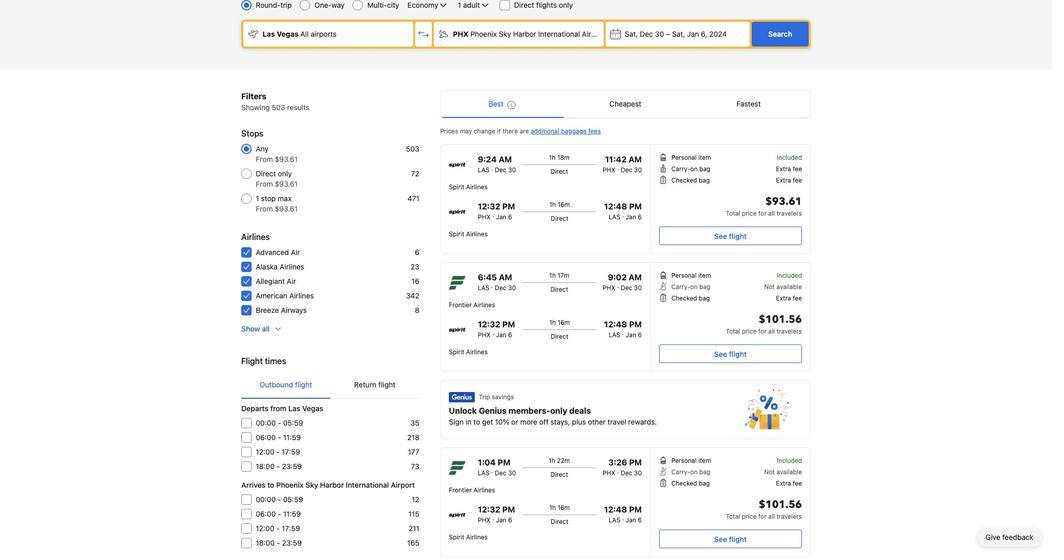 Task type: vqa. For each thing, say whether or not it's contained in the screenshot.
the on corresponding to 9:02 AM
yes



Task type: locate. For each thing, give the bounding box(es) containing it.
35
[[411, 419, 419, 428]]

12:00 - 17:59 down arrives
[[256, 525, 300, 533]]

1 12:00 from the top
[[256, 448, 274, 457]]

1 12:32 pm phx . jan 6 from the top
[[478, 202, 515, 221]]

pm inside 1:04 pm las . dec 30
[[498, 458, 510, 468]]

tab list for 06:00 - 11:59
[[241, 372, 419, 400]]

2 vertical spatial total
[[726, 513, 740, 521]]

30 for 3:26 pm
[[634, 470, 642, 477]]

0 horizontal spatial las
[[263, 30, 275, 38]]

16m down 18m
[[558, 201, 570, 209]]

2024
[[709, 30, 727, 38]]

get
[[482, 418, 493, 427]]

18:00 - 23:59 for to
[[256, 539, 302, 548]]

harbor
[[513, 30, 536, 38], [320, 481, 344, 490]]

12:00 - 17:59
[[256, 448, 300, 457], [256, 525, 300, 533]]

12:48 pm las . jan 6 down 11:42 am phx . dec 30 at top
[[604, 202, 642, 221]]

1 12:48 from the top
[[604, 202, 627, 211]]

1 vertical spatial 00:00 - 05:59
[[256, 496, 303, 504]]

0 vertical spatial 1
[[458, 1, 461, 9]]

pm right 3:26
[[629, 458, 642, 468]]

0 vertical spatial 12:32
[[478, 202, 500, 211]]

16m down 17m
[[558, 319, 570, 327]]

1 horizontal spatial tab list
[[441, 91, 810, 119]]

. inside 11:42 am phx . dec 30
[[617, 164, 619, 172]]

total inside $93.61 total price for all travelers
[[726, 210, 740, 217]]

pm down 9:02 am phx . dec 30
[[629, 320, 642, 329]]

2 12:48 from the top
[[604, 320, 627, 329]]

total
[[726, 210, 740, 217], [726, 328, 740, 336], [726, 513, 740, 521]]

are
[[520, 127, 529, 135]]

1 vertical spatial personal
[[671, 272, 697, 280]]

frontier for 6:45 am
[[449, 301, 472, 309]]

06:00
[[256, 433, 276, 442], [256, 510, 276, 519]]

12:48 down 11:42 am phx . dec 30 at top
[[604, 202, 627, 211]]

airways
[[281, 306, 307, 315]]

1 vertical spatial 12:48 pm las . jan 6
[[604, 320, 642, 339]]

- for 165
[[277, 539, 280, 548]]

showing
[[241, 103, 270, 112]]

12:48 down 9:02 am phx . dec 30
[[604, 320, 627, 329]]

06:00 down arrives
[[256, 510, 276, 519]]

direct inside direct only from $93.61
[[256, 169, 276, 178]]

16m for 9:02 am
[[558, 319, 570, 327]]

0 vertical spatial to
[[474, 418, 480, 427]]

2 checked bag from the top
[[671, 295, 710, 302]]

2 spirit from the top
[[449, 230, 464, 238]]

30 inside 11:42 am phx . dec 30
[[634, 166, 642, 174]]

4 extra fee from the top
[[776, 480, 802, 488]]

11:59 for las
[[283, 433, 301, 442]]

dec inside 11:42 am phx . dec 30
[[621, 166, 632, 174]]

2 extra from the top
[[776, 177, 791, 184]]

from inside direct only from $93.61
[[256, 180, 273, 188]]

2 06:00 - 11:59 from the top
[[256, 510, 301, 519]]

1 vertical spatial harbor
[[320, 481, 344, 490]]

extra
[[776, 165, 791, 173], [776, 177, 791, 184], [776, 295, 791, 302], [776, 480, 791, 488]]

las inside 9:24 am las . dec 30
[[478, 166, 490, 174]]

1h 16m down 1h 17m
[[549, 319, 570, 327]]

0 vertical spatial total
[[726, 210, 740, 217]]

additional
[[531, 127, 559, 135]]

22m
[[557, 457, 570, 465]]

0 vertical spatial frontier
[[449, 301, 472, 309]]

0 horizontal spatial 1
[[256, 194, 259, 203]]

spirit airlines for 1:04
[[449, 534, 488, 542]]

0 horizontal spatial vegas
[[277, 30, 299, 38]]

3 checked bag from the top
[[671, 480, 710, 488]]

only down 'any from $93.61'
[[278, 169, 292, 178]]

dec
[[640, 30, 653, 38], [495, 166, 506, 174], [621, 166, 632, 174], [495, 284, 506, 292], [621, 284, 632, 292], [495, 470, 506, 477], [621, 470, 632, 477]]

dec inside dropdown button
[[640, 30, 653, 38]]

1 vertical spatial 00:00
[[256, 496, 276, 504]]

1 extra fee from the top
[[776, 165, 802, 173]]

direct only from $93.61
[[256, 169, 298, 188]]

00:00 - 05:59
[[256, 419, 303, 428], [256, 496, 303, 504]]

12:32 pm phx . jan 6 down 1:04 pm las . dec 30
[[478, 505, 515, 525]]

1h left 22m
[[549, 457, 555, 465]]

1 frontier airlines from the top
[[449, 301, 495, 309]]

1 inside popup button
[[458, 1, 461, 9]]

all for 9:02 am
[[768, 328, 775, 336]]

3 16m from the top
[[558, 504, 570, 512]]

0 vertical spatial checked
[[671, 177, 697, 184]]

12:00 - 17:59 for to
[[256, 525, 300, 533]]

frontier airlines
[[449, 301, 495, 309], [449, 487, 495, 495]]

from up stop
[[256, 180, 273, 188]]

dec down 1:04
[[495, 470, 506, 477]]

1h 17m
[[549, 272, 569, 280]]

16
[[412, 277, 419, 286]]

2 personal item from the top
[[671, 272, 711, 280]]

1 vertical spatial included
[[777, 272, 802, 280]]

dec down 3:26
[[621, 470, 632, 477]]

best image
[[508, 101, 516, 109], [508, 101, 516, 109]]

not
[[764, 283, 775, 291], [764, 469, 775, 476]]

00:00 down arrives
[[256, 496, 276, 504]]

2 item from the top
[[699, 272, 711, 280]]

from inside the 1 stop max from $93.61
[[256, 205, 273, 213]]

3 checked from the top
[[671, 480, 697, 488]]

tab list containing best
[[441, 91, 810, 119]]

1 horizontal spatial las
[[288, 404, 300, 413]]

1 12:32 from the top
[[478, 202, 500, 211]]

1 vertical spatial from
[[256, 180, 273, 188]]

checked for 3:26 pm
[[671, 480, 697, 488]]

12:48 pm las . jan 6 down 9:02 am phx . dec 30
[[604, 320, 642, 339]]

am for 6:45 am
[[499, 273, 512, 282]]

1 18:00 from the top
[[256, 462, 275, 471]]

0 vertical spatial 12:48 pm las . jan 6
[[604, 202, 642, 221]]

0 horizontal spatial international
[[346, 481, 389, 490]]

all for 11:42 am
[[768, 210, 775, 217]]

0 vertical spatial checked bag
[[671, 177, 710, 184]]

arrives to phoenix sky harbor international airport
[[241, 481, 415, 490]]

3 12:32 from the top
[[478, 505, 500, 515]]

dec down 9:02
[[621, 284, 632, 292]]

12:32 pm phx . jan 6
[[478, 202, 515, 221], [478, 320, 515, 339], [478, 505, 515, 525]]

dec down 6:45
[[495, 284, 506, 292]]

3 included from the top
[[777, 457, 802, 465]]

2 travelers from the top
[[777, 328, 802, 336]]

1 vertical spatial travelers
[[777, 328, 802, 336]]

05:59 down the departs from las vegas
[[283, 419, 303, 428]]

1 horizontal spatial sky
[[499, 30, 511, 38]]

1 inside the 1 stop max from $93.61
[[256, 194, 259, 203]]

30 for 9:02 am
[[634, 284, 642, 292]]

departs
[[241, 404, 269, 413]]

1 vertical spatial air
[[287, 277, 296, 286]]

1 horizontal spatial to
[[474, 418, 480, 427]]

2 see flight from the top
[[714, 350, 747, 359]]

tab list containing outbound flight
[[241, 372, 419, 400]]

2 12:00 - 17:59 from the top
[[256, 525, 300, 533]]

personal for 3:26 pm
[[671, 457, 697, 465]]

1 $101.56 from the top
[[759, 313, 802, 327]]

0 vertical spatial not available
[[764, 283, 802, 291]]

06:00 - 11:59 for to
[[256, 510, 301, 519]]

06:00 - 11:59 down arrives
[[256, 510, 301, 519]]

-
[[278, 419, 281, 428], [278, 433, 281, 442], [276, 448, 280, 457], [277, 462, 280, 471], [278, 496, 281, 504], [278, 510, 281, 519], [276, 525, 280, 533], [277, 539, 280, 548]]

30
[[655, 30, 664, 38], [508, 166, 516, 174], [634, 166, 642, 174], [508, 284, 516, 292], [634, 284, 642, 292], [508, 470, 516, 477], [634, 470, 642, 477]]

06:00 down departs
[[256, 433, 276, 442]]

30 inside 9:02 am phx . dec 30
[[634, 284, 642, 292]]

1 checked bag from the top
[[671, 177, 710, 184]]

on for 9:02 am
[[690, 283, 698, 291]]

0 vertical spatial $101.56
[[759, 313, 802, 327]]

fee for 3:26 pm
[[793, 480, 802, 488]]

2 12:32 pm phx . jan 6 from the top
[[478, 320, 515, 339]]

06:00 - 11:59 for from
[[256, 433, 301, 442]]

dec inside 1:04 pm las . dec 30
[[495, 470, 506, 477]]

1 vertical spatial sky
[[306, 481, 318, 490]]

from
[[256, 155, 273, 164], [256, 180, 273, 188], [256, 205, 273, 213]]

3 1h 16m from the top
[[549, 504, 570, 512]]

1 not from the top
[[764, 283, 775, 291]]

1 $101.56 total price for all travelers from the top
[[726, 313, 802, 336]]

12:48 for 9:02
[[604, 320, 627, 329]]

12:32 down 9:24 am las . dec 30 at the left top of the page
[[478, 202, 500, 211]]

3 total from the top
[[726, 513, 740, 521]]

06:00 for departs
[[256, 433, 276, 442]]

vegas right from
[[302, 404, 323, 413]]

am right 11:42
[[629, 155, 642, 164]]

2 vertical spatial carry-on bag
[[671, 469, 711, 476]]

- for 115
[[278, 510, 281, 519]]

travelers inside $93.61 total price for all travelers
[[777, 210, 802, 217]]

multi-
[[367, 1, 387, 9]]

1 personal item from the top
[[671, 154, 711, 162]]

1 vertical spatial personal item
[[671, 272, 711, 280]]

0 vertical spatial 05:59
[[283, 419, 303, 428]]

05:59 down arrives to phoenix sky harbor international airport at the left
[[283, 496, 303, 504]]

for inside $93.61 total price for all travelers
[[759, 210, 767, 217]]

las down round-
[[263, 30, 275, 38]]

1 1h 16m from the top
[[549, 201, 570, 209]]

1 horizontal spatial international
[[538, 30, 580, 38]]

dec inside 9:02 am phx . dec 30
[[621, 284, 632, 292]]

only up stays,
[[550, 407, 567, 416]]

2 vertical spatial travelers
[[777, 513, 802, 521]]

2 not available from the top
[[764, 469, 802, 476]]

00:00 - 05:59 down from
[[256, 419, 303, 428]]

1 horizontal spatial vegas
[[302, 404, 323, 413]]

1 item from the top
[[699, 154, 711, 162]]

11:59 down arrives to phoenix sky harbor international airport at the left
[[283, 510, 301, 519]]

return flight
[[354, 381, 396, 389]]

max
[[278, 194, 292, 203]]

dec left – at the right top of the page
[[640, 30, 653, 38]]

fee
[[793, 165, 802, 173], [793, 177, 802, 184], [793, 295, 802, 302], [793, 480, 802, 488]]

sat, right – at the right top of the page
[[672, 30, 685, 38]]

all
[[300, 30, 309, 38]]

1 17:59 from the top
[[282, 448, 300, 457]]

12:48 pm las . jan 6 down 3:26 pm phx . dec 30
[[604, 505, 642, 525]]

0 vertical spatial air
[[291, 248, 300, 257]]

12:32 for 6:45
[[478, 320, 500, 329]]

12:00 for arrives
[[256, 525, 274, 533]]

1 18:00 - 23:59 from the top
[[256, 462, 302, 471]]

carry-on bag
[[671, 165, 711, 173], [671, 283, 711, 291], [671, 469, 711, 476]]

2 16m from the top
[[558, 319, 570, 327]]

1 personal from the top
[[671, 154, 697, 162]]

1 horizontal spatial harbor
[[513, 30, 536, 38]]

11:59 down the departs from las vegas
[[283, 433, 301, 442]]

alaska airlines
[[256, 263, 304, 271]]

extra for 3:26 pm
[[776, 480, 791, 488]]

1 vertical spatial checked
[[671, 295, 697, 302]]

1 vertical spatial 12:32 pm phx . jan 6
[[478, 320, 515, 339]]

1 vertical spatial not
[[764, 469, 775, 476]]

on
[[690, 165, 698, 173], [690, 283, 698, 291], [690, 469, 698, 476]]

travelers for 9:02 am
[[777, 328, 802, 336]]

3 price from the top
[[742, 513, 757, 521]]

2 for from the top
[[759, 328, 767, 336]]

1 vertical spatial see
[[714, 350, 727, 359]]

12:00 - 17:59 up arrives
[[256, 448, 300, 457]]

1 see flight button from the top
[[659, 227, 802, 245]]

am right 9:02
[[629, 273, 642, 282]]

cheapest
[[610, 99, 642, 108]]

city
[[387, 1, 399, 9]]

carry- for 3:26 pm
[[671, 469, 690, 476]]

economy
[[408, 1, 438, 9]]

las inside 1:04 pm las . dec 30
[[478, 470, 490, 477]]

1 vertical spatial carry-on bag
[[671, 283, 711, 291]]

1 vertical spatial 06:00
[[256, 510, 276, 519]]

1 spirit airlines from the top
[[449, 183, 488, 191]]

genius image
[[744, 389, 790, 431], [449, 393, 475, 403], [449, 393, 475, 403]]

dec inside 6:45 am las . dec 30
[[495, 284, 506, 292]]

2 vertical spatial price
[[742, 513, 757, 521]]

filters showing 503 results
[[241, 92, 310, 112]]

2 05:59 from the top
[[283, 496, 303, 504]]

phx inside 11:42 am phx . dec 30
[[603, 166, 616, 174]]

4 spirit airlines from the top
[[449, 534, 488, 542]]

2 checked from the top
[[671, 295, 697, 302]]

0 vertical spatial 12:00 - 17:59
[[256, 448, 300, 457]]

1 for 1 stop max from $93.61
[[256, 194, 259, 203]]

3 fee from the top
[[793, 295, 802, 302]]

2 price from the top
[[742, 328, 757, 336]]

503 left results
[[272, 103, 285, 112]]

0 vertical spatial for
[[759, 210, 767, 217]]

2 1h 16m from the top
[[549, 319, 570, 327]]

not available
[[764, 283, 802, 291], [764, 469, 802, 476]]

1 see from the top
[[714, 232, 727, 241]]

vegas left all at the top of the page
[[277, 30, 299, 38]]

price
[[742, 210, 757, 217], [742, 328, 757, 336], [742, 513, 757, 521]]

to right in
[[474, 418, 480, 427]]

9:24
[[478, 155, 497, 164]]

2 18:00 - 23:59 from the top
[[256, 539, 302, 548]]

12:32 down 6:45 am las . dec 30
[[478, 320, 500, 329]]

1 vertical spatial checked bag
[[671, 295, 710, 302]]

4 fee from the top
[[793, 480, 802, 488]]

1 06:00 - 11:59 from the top
[[256, 433, 301, 442]]

0 vertical spatial 06:00
[[256, 433, 276, 442]]

1 vertical spatial 18:00 - 23:59
[[256, 539, 302, 548]]

06:00 - 11:59 down from
[[256, 433, 301, 442]]

0 vertical spatial 00:00
[[256, 419, 276, 428]]

3 extra fee from the top
[[776, 295, 802, 302]]

2 frontier airlines from the top
[[449, 487, 495, 495]]

2 sat, from the left
[[672, 30, 685, 38]]

phx
[[453, 30, 469, 38], [603, 166, 616, 174], [478, 213, 491, 221], [603, 284, 616, 292], [478, 331, 491, 339], [603, 470, 616, 477], [478, 517, 491, 525]]

1 vertical spatial 23:59
[[282, 539, 302, 548]]

am for 11:42 am
[[629, 155, 642, 164]]

17m
[[558, 272, 569, 280]]

2 fee from the top
[[793, 177, 802, 184]]

12:00 up arrives
[[256, 448, 274, 457]]

0 vertical spatial $101.56 total price for all travelers
[[726, 313, 802, 336]]

travelers for 3:26 pm
[[777, 513, 802, 521]]

1 spirit from the top
[[449, 183, 464, 191]]

$101.56 for 3:26 pm
[[759, 498, 802, 512]]

1 vertical spatial phoenix
[[276, 481, 304, 490]]

1 vertical spatial 18:00
[[256, 539, 275, 548]]

12:48 pm las . jan 6
[[604, 202, 642, 221], [604, 320, 642, 339], [604, 505, 642, 525]]

from down 'any'
[[256, 155, 273, 164]]

2 vertical spatial checked
[[671, 480, 697, 488]]

fee for 9:02 am
[[793, 295, 802, 302]]

personal for 9:02 am
[[671, 272, 697, 280]]

0 vertical spatial tab list
[[441, 91, 810, 119]]

1 vertical spatial see flight button
[[659, 345, 802, 364]]

2 carry- from the top
[[671, 283, 690, 291]]

18:00 - 23:59
[[256, 462, 302, 471], [256, 539, 302, 548]]

12:00 down arrives
[[256, 525, 274, 533]]

1 12:48 pm las . jan 6 from the top
[[604, 202, 642, 221]]

sat,
[[625, 30, 638, 38], [672, 30, 685, 38]]

1 vertical spatial item
[[699, 272, 711, 280]]

6:45 am las . dec 30
[[478, 273, 516, 292]]

30 inside 3:26 pm phx . dec 30
[[634, 470, 642, 477]]

flight for 11:42 am
[[729, 232, 747, 241]]

1 vertical spatial $101.56 total price for all travelers
[[726, 498, 802, 521]]

30 inside 6:45 am las . dec 30
[[508, 284, 516, 292]]

0 vertical spatial see flight
[[714, 232, 747, 241]]

2 vertical spatial 1h 16m
[[549, 504, 570, 512]]

1 travelers from the top
[[777, 210, 802, 217]]

00:00 - 05:59 down arrives
[[256, 496, 303, 504]]

23:59 for las
[[282, 462, 302, 471]]

1 vertical spatial frontier airlines
[[449, 487, 495, 495]]

503 up 72
[[406, 144, 419, 153]]

0 vertical spatial price
[[742, 210, 757, 217]]

round-trip
[[256, 1, 292, 9]]

16m down 22m
[[558, 504, 570, 512]]

las vegas all airports
[[263, 30, 337, 38]]

see flight button for 11:42 am
[[659, 227, 802, 245]]

am inside 6:45 am las . dec 30
[[499, 273, 512, 282]]

filters
[[241, 92, 267, 101]]

30 inside dropdown button
[[655, 30, 664, 38]]

12:00
[[256, 448, 274, 457], [256, 525, 274, 533]]

see flight button for 3:26 pm
[[659, 530, 802, 549]]

dec down 11:42
[[621, 166, 632, 174]]

dec inside 3:26 pm phx . dec 30
[[621, 470, 632, 477]]

0 vertical spatial 18:00 - 23:59
[[256, 462, 302, 471]]

30 inside 1:04 pm las . dec 30
[[508, 470, 516, 477]]

1 vertical spatial $101.56
[[759, 498, 802, 512]]

1 frontier from the top
[[449, 301, 472, 309]]

2 personal from the top
[[671, 272, 697, 280]]

2 see from the top
[[714, 350, 727, 359]]

phoenix down "1 adult" popup button
[[470, 30, 497, 38]]

0 vertical spatial from
[[256, 155, 273, 164]]

am right 9:24
[[499, 155, 512, 164]]

12:32 pm phx . jan 6 down 9:24 am las . dec 30 at the left top of the page
[[478, 202, 515, 221]]

air for allegiant air
[[287, 277, 296, 286]]

1 12:00 - 17:59 from the top
[[256, 448, 300, 457]]

am for 9:24 am
[[499, 155, 512, 164]]

2 see flight button from the top
[[659, 345, 802, 364]]

1 carry- from the top
[[671, 165, 690, 173]]

. inside 3:26 pm phx . dec 30
[[617, 468, 619, 475]]

16m
[[558, 201, 570, 209], [558, 319, 570, 327], [558, 504, 570, 512]]

3 12:48 pm las . jan 6 from the top
[[604, 505, 642, 525]]

3:26
[[608, 458, 627, 468]]

tab list
[[441, 91, 810, 119], [241, 372, 419, 400]]

$93.61 inside direct only from $93.61
[[275, 180, 298, 188]]

dec inside 9:24 am las . dec 30
[[495, 166, 506, 174]]

1 total from the top
[[726, 210, 740, 217]]

adult
[[463, 1, 480, 9]]

air up alaska airlines
[[291, 248, 300, 257]]

1 horizontal spatial sat,
[[672, 30, 685, 38]]

0 vertical spatial 12:48
[[604, 202, 627, 211]]

spirit for 6:45 am
[[449, 349, 464, 356]]

0 vertical spatial 12:00
[[256, 448, 274, 457]]

am inside 9:24 am las . dec 30
[[499, 155, 512, 164]]

frontier airlines down 6:45
[[449, 301, 495, 309]]

0 vertical spatial personal item
[[671, 154, 711, 162]]

1 vertical spatial 11:59
[[283, 510, 301, 519]]

sat, left – at the right top of the page
[[625, 30, 638, 38]]

checked bag for 3:26 pm
[[671, 480, 710, 488]]

05:59
[[283, 419, 303, 428], [283, 496, 303, 504]]

1 extra from the top
[[776, 165, 791, 173]]

3 see flight button from the top
[[659, 530, 802, 549]]

1h
[[549, 154, 556, 162], [549, 201, 556, 209], [549, 272, 556, 280], [549, 319, 556, 327], [549, 457, 555, 465], [549, 504, 556, 512]]

12:32 down 1:04 pm las . dec 30
[[478, 505, 500, 515]]

airlines
[[466, 183, 488, 191], [466, 230, 488, 238], [241, 233, 270, 242], [280, 263, 304, 271], [289, 292, 314, 300], [474, 301, 495, 309], [466, 349, 488, 356], [474, 487, 495, 495], [466, 534, 488, 542]]

4 extra from the top
[[776, 480, 791, 488]]

am inside 11:42 am phx . dec 30
[[629, 155, 642, 164]]

2 frontier from the top
[[449, 487, 472, 495]]

6
[[508, 213, 512, 221], [638, 213, 642, 221], [415, 248, 419, 257], [508, 331, 512, 339], [638, 331, 642, 339], [508, 517, 512, 525], [638, 517, 642, 525]]

00:00 down departs
[[256, 419, 276, 428]]

0 vertical spatial carry-
[[671, 165, 690, 173]]

there
[[503, 127, 518, 135]]

1 11:59 from the top
[[283, 433, 301, 442]]

1 23:59 from the top
[[282, 462, 302, 471]]

see flight
[[714, 232, 747, 241], [714, 350, 747, 359], [714, 535, 747, 544]]

1 16m from the top
[[558, 201, 570, 209]]

personal item for 3:26 pm
[[671, 457, 711, 465]]

2 12:48 pm las . jan 6 from the top
[[604, 320, 642, 339]]

–
[[666, 30, 670, 38]]

$93.61 inside the 1 stop max from $93.61
[[275, 205, 298, 213]]

pm right 1:04
[[498, 458, 510, 468]]

12:48 down 3:26 pm phx . dec 30
[[604, 505, 627, 515]]

1 vertical spatial airport
[[391, 481, 415, 490]]

not for 3:26 pm
[[764, 469, 775, 476]]

- for 12
[[278, 496, 281, 504]]

tab list for unlock genius members-only deals
[[441, 91, 810, 119]]

1 vertical spatial 06:00 - 11:59
[[256, 510, 301, 519]]

spirit for 9:24 am
[[449, 230, 464, 238]]

0 vertical spatial not
[[764, 283, 775, 291]]

all inside button
[[262, 325, 270, 333]]

1 left stop
[[256, 194, 259, 203]]

- for 177
[[276, 448, 280, 457]]

1 vertical spatial for
[[759, 328, 767, 336]]

2 total from the top
[[726, 328, 740, 336]]

2 $101.56 total price for all travelers from the top
[[726, 498, 802, 521]]

1 on from the top
[[690, 165, 698, 173]]

1 00:00 - 05:59 from the top
[[256, 419, 303, 428]]

checked bag
[[671, 177, 710, 184], [671, 295, 710, 302], [671, 480, 710, 488]]

0 vertical spatial frontier airlines
[[449, 301, 495, 309]]

personal item for 11:42 am
[[671, 154, 711, 162]]

3 for from the top
[[759, 513, 767, 521]]

1 available from the top
[[777, 283, 802, 291]]

2 vertical spatial 12:32 pm phx . jan 6
[[478, 505, 515, 525]]

0 vertical spatial travelers
[[777, 210, 802, 217]]

item for 3:26 pm
[[699, 457, 711, 465]]

2 vertical spatial item
[[699, 457, 711, 465]]

1 00:00 from the top
[[256, 419, 276, 428]]

las
[[263, 30, 275, 38], [288, 404, 300, 413]]

available for pm
[[777, 469, 802, 476]]

1 06:00 from the top
[[256, 433, 276, 442]]

1h 16m down 1h 18m
[[549, 201, 570, 209]]

12
[[412, 496, 419, 504]]

2 $101.56 from the top
[[759, 498, 802, 512]]

to right arrives
[[267, 481, 274, 490]]

1h left 18m
[[549, 154, 556, 162]]

30 inside 9:24 am las . dec 30
[[508, 166, 516, 174]]

price inside $93.61 total price for all travelers
[[742, 210, 757, 217]]

1 vertical spatial 12:48
[[604, 320, 627, 329]]

sky
[[499, 30, 511, 38], [306, 481, 318, 490]]

1 vertical spatial 12:32
[[478, 320, 500, 329]]

flight for 3:26 pm
[[729, 535, 747, 544]]

jan inside dropdown button
[[687, 30, 699, 38]]

3 on from the top
[[690, 469, 698, 476]]

phoenix
[[470, 30, 497, 38], [276, 481, 304, 490]]

dec down 9:24
[[495, 166, 506, 174]]

am right 6:45
[[499, 273, 512, 282]]

2 from from the top
[[256, 180, 273, 188]]

1 included from the top
[[777, 154, 802, 162]]

item for 11:42 am
[[699, 154, 711, 162]]

3 carry- from the top
[[671, 469, 690, 476]]

direct
[[514, 1, 534, 9], [551, 168, 568, 176], [256, 169, 276, 178], [551, 215, 568, 223], [551, 286, 568, 294], [551, 333, 568, 341], [551, 471, 568, 479], [551, 518, 568, 526]]

05:59 for las
[[283, 419, 303, 428]]

1 horizontal spatial 1
[[458, 1, 461, 9]]

3 spirit airlines from the top
[[449, 349, 488, 356]]

2 vertical spatial personal
[[671, 457, 697, 465]]

12:32 pm phx . jan 6 down 6:45 am las . dec 30
[[478, 320, 515, 339]]

1h down 1h 17m
[[549, 319, 556, 327]]

flight for 9:02 am
[[729, 350, 747, 359]]

12:48
[[604, 202, 627, 211], [604, 320, 627, 329], [604, 505, 627, 515]]

2 12:00 from the top
[[256, 525, 274, 533]]

0 vertical spatial 18:00
[[256, 462, 275, 471]]

17:59 for las
[[282, 448, 300, 457]]

2 vertical spatial 12:48 pm las . jan 6
[[604, 505, 642, 525]]

1 adult button
[[457, 0, 491, 11]]

available for am
[[777, 283, 802, 291]]

1 vertical spatial not available
[[764, 469, 802, 476]]

included
[[777, 154, 802, 162], [777, 272, 802, 280], [777, 457, 802, 465]]

air up american airlines at the bottom left of page
[[287, 277, 296, 286]]

1 sat, from the left
[[625, 30, 638, 38]]

3 12:48 from the top
[[604, 505, 627, 515]]

phoenix right arrives
[[276, 481, 304, 490]]

flights
[[536, 1, 557, 9]]

1 price from the top
[[742, 210, 757, 217]]

from down stop
[[256, 205, 273, 213]]

2 00:00 - 05:59 from the top
[[256, 496, 303, 504]]

2 extra fee from the top
[[776, 177, 802, 184]]

2 vertical spatial only
[[550, 407, 567, 416]]

1h 16m down 1h 22m
[[549, 504, 570, 512]]

1 left adult
[[458, 1, 461, 9]]

not available for pm
[[764, 469, 802, 476]]

2 vertical spatial see flight button
[[659, 530, 802, 549]]

2 vertical spatial from
[[256, 205, 273, 213]]

1 vertical spatial total
[[726, 328, 740, 336]]

3 from from the top
[[256, 205, 273, 213]]

1 from from the top
[[256, 155, 273, 164]]

available
[[777, 283, 802, 291], [777, 469, 802, 476]]

all inside $93.61 total price for all travelers
[[768, 210, 775, 217]]

las right from
[[288, 404, 300, 413]]

total for 9:02 am
[[726, 328, 740, 336]]

- for 35
[[278, 419, 281, 428]]

3 see flight from the top
[[714, 535, 747, 544]]

3 item from the top
[[699, 457, 711, 465]]

frontier airlines down 1:04
[[449, 487, 495, 495]]

pm down 3:26 pm phx . dec 30
[[629, 505, 642, 515]]

0 vertical spatial 1h 16m
[[549, 201, 570, 209]]

0 vertical spatial see
[[714, 232, 727, 241]]

spirit airlines for 9:24
[[449, 230, 488, 238]]

pm down 9:24 am las . dec 30 at the left top of the page
[[502, 202, 515, 211]]

0 vertical spatial 16m
[[558, 201, 570, 209]]

outbound flight button
[[241, 372, 330, 399]]

$101.56 total price for all travelers for 9:02 am
[[726, 313, 802, 336]]

am inside 9:02 am phx . dec 30
[[629, 273, 642, 282]]

flight times
[[241, 357, 286, 366]]

1 vertical spatial 16m
[[558, 319, 570, 327]]

. inside 9:24 am las . dec 30
[[491, 164, 493, 172]]

deals
[[569, 407, 591, 416]]

.
[[491, 164, 493, 172], [617, 164, 619, 172], [492, 211, 494, 219], [622, 211, 624, 219], [491, 282, 493, 290], [617, 282, 619, 290], [492, 329, 494, 337], [622, 329, 624, 337], [491, 468, 493, 475], [617, 468, 619, 475], [492, 515, 494, 523], [622, 515, 624, 523]]

only right "flights"
[[559, 1, 573, 9]]



Task type: describe. For each thing, give the bounding box(es) containing it.
stops
[[241, 129, 264, 138]]

1:04
[[478, 458, 496, 468]]

multi-city
[[367, 1, 399, 9]]

- for 211
[[276, 525, 280, 533]]

1h 18m
[[549, 154, 570, 162]]

outbound flight
[[260, 381, 312, 389]]

personal for 11:42 am
[[671, 154, 697, 162]]

breeze airways
[[256, 306, 307, 315]]

travelers for 11:42 am
[[777, 210, 802, 217]]

stays,
[[551, 418, 570, 427]]

on for 3:26 pm
[[690, 469, 698, 476]]

savings
[[492, 394, 514, 401]]

dec for 1:04 pm
[[495, 470, 506, 477]]

carry-on bag for 9:02 am
[[671, 283, 711, 291]]

flight inside "button"
[[378, 381, 396, 389]]

0 vertical spatial phoenix
[[470, 30, 497, 38]]

fastest button
[[687, 91, 810, 118]]

checked bag for 9:02 am
[[671, 295, 710, 302]]

prices
[[440, 127, 458, 135]]

included for 11:42 am
[[777, 154, 802, 162]]

breeze
[[256, 306, 279, 315]]

12:32 for 9:24
[[478, 202, 500, 211]]

arrives
[[241, 481, 266, 490]]

phx inside 3:26 pm phx . dec 30
[[603, 470, 616, 477]]

00:00 - 05:59 for to
[[256, 496, 303, 504]]

fees
[[588, 127, 601, 135]]

1h down 1h 22m
[[549, 504, 556, 512]]

0 vertical spatial airport
[[582, 30, 605, 38]]

personal item for 9:02 am
[[671, 272, 711, 280]]

11:59 for phoenix
[[283, 510, 301, 519]]

23:59 for phoenix
[[282, 539, 302, 548]]

flight inside button
[[295, 381, 312, 389]]

1 vertical spatial las
[[288, 404, 300, 413]]

carry-on bag for 3:26 pm
[[671, 469, 711, 476]]

all for 3:26 pm
[[768, 513, 775, 521]]

pm inside 3:26 pm phx . dec 30
[[629, 458, 642, 468]]

advanced
[[256, 248, 289, 257]]

allegiant air
[[256, 277, 296, 286]]

checked bag for 11:42 am
[[671, 177, 710, 184]]

return flight button
[[330, 372, 419, 399]]

1h 16m for 11:42
[[549, 201, 570, 209]]

$93.61 inside 'any from $93.61'
[[275, 155, 298, 164]]

see flight button for 9:02 am
[[659, 345, 802, 364]]

471
[[408, 194, 419, 203]]

$101.56 for 9:02 am
[[759, 313, 802, 327]]

12:48 pm las . jan 6 for 9:02
[[604, 320, 642, 339]]

not for 9:02 am
[[764, 283, 775, 291]]

pm down 1:04 pm las . dec 30
[[502, 505, 515, 515]]

phx phoenix sky harbor international airport
[[453, 30, 605, 38]]

trip
[[479, 394, 490, 401]]

to inside unlock genius members-only deals sign in to get 10% or more off stays, plus other travel rewards.
[[474, 418, 480, 427]]

sat, dec 30 – sat, jan 6, 2024 button
[[606, 22, 750, 47]]

23
[[411, 263, 419, 271]]

extra for 9:02 am
[[776, 295, 791, 302]]

baggage
[[561, 127, 587, 135]]

1h 16m for 3:26
[[549, 504, 570, 512]]

american
[[256, 292, 287, 300]]

one-
[[315, 1, 332, 9]]

0 horizontal spatial to
[[267, 481, 274, 490]]

0 horizontal spatial airport
[[391, 481, 415, 490]]

spirit airlines for 6:45
[[449, 349, 488, 356]]

12:32 for 1:04
[[478, 505, 500, 515]]

12:00 for departs
[[256, 448, 274, 457]]

additional baggage fees link
[[531, 127, 601, 135]]

extra for 11:42 am
[[776, 177, 791, 184]]

73
[[411, 462, 419, 471]]

0 horizontal spatial harbor
[[320, 481, 344, 490]]

for for 11:42 am
[[759, 210, 767, 217]]

12:48 for 3:26
[[604, 505, 627, 515]]

0 vertical spatial only
[[559, 1, 573, 9]]

16m for 11:42 am
[[558, 201, 570, 209]]

18:00 - 23:59 for from
[[256, 462, 302, 471]]

0 vertical spatial las
[[263, 30, 275, 38]]

only inside direct only from $93.61
[[278, 169, 292, 178]]

included for 3:26 pm
[[777, 457, 802, 465]]

way
[[332, 1, 345, 9]]

pm down 6:45 am las . dec 30
[[502, 320, 515, 329]]

12:48 pm las . jan 6 for 3:26
[[604, 505, 642, 525]]

0 vertical spatial vegas
[[277, 30, 299, 38]]

in
[[466, 418, 472, 427]]

show
[[241, 325, 260, 333]]

$93.61 total price for all travelers
[[726, 195, 802, 217]]

give feedback button
[[978, 529, 1042, 547]]

16m for 3:26 pm
[[558, 504, 570, 512]]

more
[[520, 418, 537, 427]]

show all
[[241, 325, 270, 333]]

times
[[265, 357, 286, 366]]

phx inside 9:02 am phx . dec 30
[[603, 284, 616, 292]]

1h 16m for 9:02
[[549, 319, 570, 327]]

$93.61 inside $93.61 total price for all travelers
[[766, 195, 802, 209]]

1 fee from the top
[[793, 165, 802, 173]]

05:59 for phoenix
[[283, 496, 303, 504]]

12:48 for 11:42
[[604, 202, 627, 211]]

1 horizontal spatial 503
[[406, 144, 419, 153]]

30 for 1:04 pm
[[508, 470, 516, 477]]

1:04 pm las . dec 30
[[478, 458, 516, 477]]

stop
[[261, 194, 276, 203]]

may
[[460, 127, 472, 135]]

las inside 6:45 am las . dec 30
[[478, 284, 490, 292]]

give feedback
[[986, 533, 1034, 542]]

flight
[[241, 357, 263, 366]]

1 stop max from $93.61
[[256, 194, 298, 213]]

11:42
[[605, 155, 627, 164]]

checked for 11:42 am
[[671, 177, 697, 184]]

sat, dec 30 – sat, jan 6, 2024
[[625, 30, 727, 38]]

30 for 11:42 am
[[634, 166, 642, 174]]

see for 3:26 pm
[[714, 535, 727, 544]]

0 vertical spatial sky
[[499, 30, 511, 38]]

18m
[[557, 154, 570, 162]]

see for 11:42 am
[[714, 232, 727, 241]]

any
[[256, 144, 268, 153]]

unlock genius members-only deals sign in to get 10% or more off stays, plus other travel rewards.
[[449, 407, 657, 427]]

american airlines
[[256, 292, 314, 300]]

. inside 9:02 am phx . dec 30
[[617, 282, 619, 290]]

6:45
[[478, 273, 497, 282]]

9:02
[[608, 273, 627, 282]]

from inside 'any from $93.61'
[[256, 155, 273, 164]]

30 for 9:24 am
[[508, 166, 516, 174]]

trip savings
[[479, 394, 514, 401]]

177
[[408, 448, 419, 457]]

frontier airlines for 6:45
[[449, 301, 495, 309]]

. inside 1:04 pm las . dec 30
[[491, 468, 493, 475]]

12:32 pm phx . jan 6 for 1:04
[[478, 505, 515, 525]]

12:00 - 17:59 for from
[[256, 448, 300, 457]]

off
[[539, 418, 549, 427]]

unlock
[[449, 407, 477, 416]]

only inside unlock genius members-only deals sign in to get 10% or more off stays, plus other travel rewards.
[[550, 407, 567, 416]]

12:48 pm las . jan 6 for 11:42
[[604, 202, 642, 221]]

0 horizontal spatial phoenix
[[276, 481, 304, 490]]

if
[[497, 127, 501, 135]]

fastest
[[737, 99, 761, 108]]

give
[[986, 533, 1001, 542]]

cheapest button
[[564, 91, 687, 118]]

total for 3:26 pm
[[726, 513, 740, 521]]

show all button
[[237, 320, 286, 339]]

10%
[[495, 418, 510, 427]]

best
[[489, 99, 504, 108]]

for for 9:02 am
[[759, 328, 767, 336]]

search button
[[752, 22, 809, 47]]

change
[[474, 127, 495, 135]]

3:26 pm phx . dec 30
[[603, 458, 642, 477]]

not available for am
[[764, 283, 802, 291]]

pm down 11:42 am phx . dec 30 at top
[[629, 202, 642, 211]]

for for 3:26 pm
[[759, 513, 767, 521]]

from
[[270, 404, 287, 413]]

on for 11:42 am
[[690, 165, 698, 173]]

extra fee for 9:02 am
[[776, 295, 802, 302]]

72
[[411, 169, 419, 178]]

price for 9:02 am
[[742, 328, 757, 336]]

am for 9:02 am
[[629, 273, 642, 282]]

dec for 9:24 am
[[495, 166, 506, 174]]

06:00 for arrives
[[256, 510, 276, 519]]

00:00 - 05:59 for from
[[256, 419, 303, 428]]

see flight for 11:42 am
[[714, 232, 747, 241]]

. inside 6:45 am las . dec 30
[[491, 282, 493, 290]]

direct flights only
[[514, 1, 573, 9]]

checked for 9:02 am
[[671, 295, 697, 302]]

fee for 11:42 am
[[793, 177, 802, 184]]

- for 73
[[277, 462, 280, 471]]

218
[[407, 433, 419, 442]]

0 horizontal spatial sky
[[306, 481, 318, 490]]

1 vertical spatial vegas
[[302, 404, 323, 413]]

advanced air
[[256, 248, 300, 257]]

alaska
[[256, 263, 278, 271]]

1 for 1 adult
[[458, 1, 461, 9]]

00:00 for arrives
[[256, 496, 276, 504]]

rewards.
[[628, 418, 657, 427]]

1h down 1h 18m
[[549, 201, 556, 209]]

search
[[768, 30, 792, 38]]

9:02 am phx . dec 30
[[603, 273, 642, 292]]

plus
[[572, 418, 586, 427]]

price for 11:42 am
[[742, 210, 757, 217]]

extra fee for 3:26 pm
[[776, 480, 802, 488]]

or
[[511, 418, 518, 427]]

1 adult
[[458, 1, 480, 9]]

$101.56 total price for all travelers for 3:26 pm
[[726, 498, 802, 521]]

outbound
[[260, 381, 293, 389]]

one-way
[[315, 1, 345, 9]]

1h left 17m
[[549, 272, 556, 280]]

dec for 6:45 am
[[495, 284, 506, 292]]

airports
[[311, 30, 337, 38]]

other
[[588, 418, 606, 427]]

carry- for 9:02 am
[[671, 283, 690, 291]]

carry-on bag for 11:42 am
[[671, 165, 711, 173]]

- for 218
[[278, 433, 281, 442]]

00:00 for departs
[[256, 419, 276, 428]]

503 inside the filters showing 503 results
[[272, 103, 285, 112]]

17:59 for phoenix
[[282, 525, 300, 533]]

air for advanced air
[[291, 248, 300, 257]]

6,
[[701, 30, 707, 38]]

18:00 for arrives
[[256, 539, 275, 548]]



